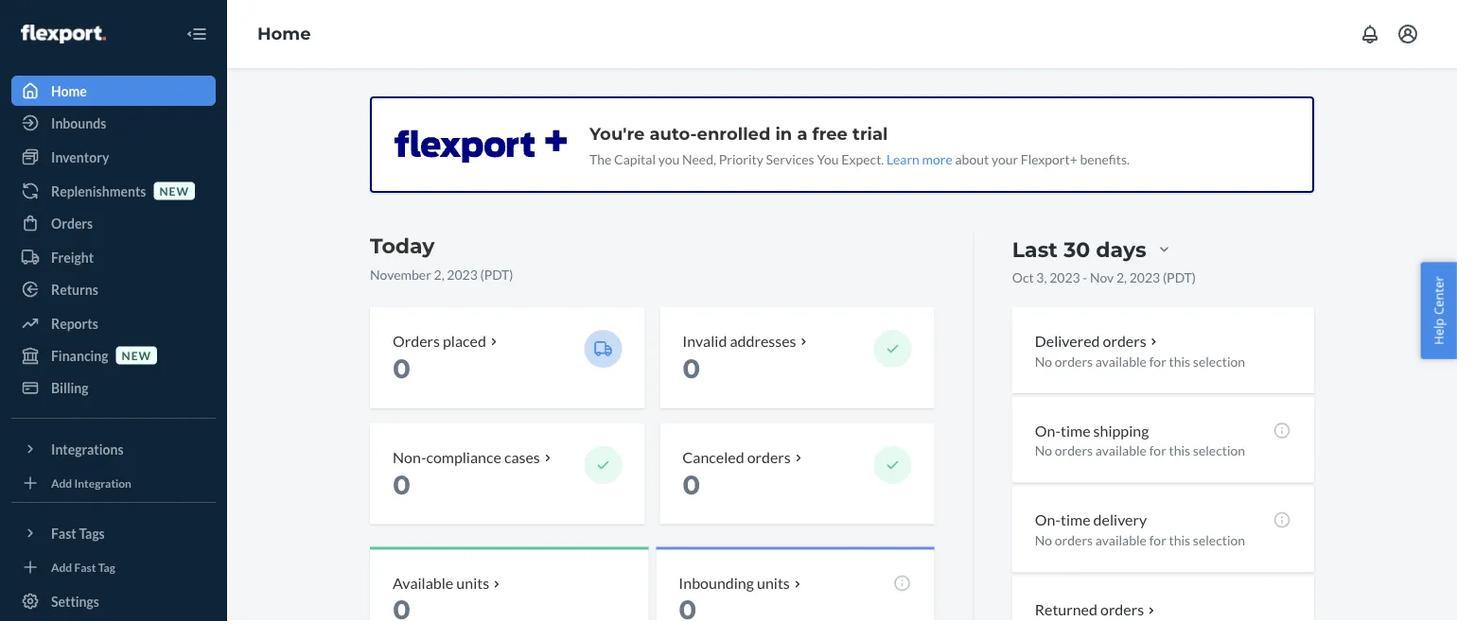 Task type: describe. For each thing, give the bounding box(es) containing it.
on-time shipping
[[1035, 422, 1149, 440]]

1 no from the top
[[1035, 353, 1053, 369]]

compliance
[[426, 448, 502, 467]]

2, inside today november 2, 2023 ( pdt )
[[434, 266, 445, 283]]

time for shipping
[[1061, 422, 1091, 440]]

shipping
[[1094, 422, 1149, 440]]

placed
[[443, 332, 486, 350]]

integrations button
[[11, 434, 216, 465]]

0 for orders
[[393, 353, 411, 385]]

inbounding
[[679, 575, 754, 593]]

units for available units
[[457, 575, 490, 593]]

3,
[[1037, 269, 1047, 285]]

last 30 days
[[1013, 237, 1147, 262]]

orders for orders
[[51, 215, 93, 231]]

tags
[[79, 526, 105, 542]]

about
[[956, 151, 989, 167]]

returns
[[51, 282, 98, 298]]

flexport+
[[1021, 151, 1078, 167]]

orders down on-time delivery
[[1055, 533, 1093, 549]]

1 vertical spatial fast
[[74, 561, 96, 574]]

inventory
[[51, 149, 109, 165]]

open account menu image
[[1397, 23, 1420, 45]]

benefits.
[[1080, 151, 1130, 167]]

last
[[1013, 237, 1058, 262]]

no for on-time shipping
[[1035, 443, 1053, 459]]

add fast tag link
[[11, 557, 216, 579]]

1 horizontal spatial 2,
[[1117, 269, 1127, 285]]

returns link
[[11, 275, 216, 305]]

in
[[776, 123, 793, 144]]

units for inbounding units
[[757, 575, 790, 593]]

settings link
[[11, 587, 216, 617]]

delivered orders
[[1035, 332, 1147, 350]]

30
[[1064, 237, 1091, 262]]

you're
[[590, 123, 645, 144]]

oct
[[1013, 269, 1034, 285]]

2023 inside today november 2, 2023 ( pdt )
[[447, 266, 478, 283]]

help center button
[[1421, 262, 1458, 360]]

close navigation image
[[186, 23, 208, 45]]

1 horizontal spatial )
[[1192, 269, 1196, 285]]

need,
[[682, 151, 717, 167]]

a
[[797, 123, 808, 144]]

non-
[[393, 448, 426, 467]]

selection for on-time delivery
[[1193, 533, 1246, 549]]

0 horizontal spatial home link
[[11, 76, 216, 106]]

selection for on-time shipping
[[1193, 443, 1246, 459]]

nov
[[1090, 269, 1114, 285]]

available units
[[393, 575, 490, 593]]

0 for non-
[[393, 469, 411, 501]]

available for shipping
[[1096, 443, 1147, 459]]

1 for from the top
[[1150, 353, 1167, 369]]

learn
[[887, 151, 920, 167]]

available
[[393, 575, 454, 593]]

for for on-time delivery
[[1150, 533, 1167, 549]]

for for on-time shipping
[[1150, 443, 1167, 459]]

returned orders
[[1035, 601, 1144, 620]]

on-time delivery
[[1035, 511, 1147, 530]]

freight link
[[11, 242, 216, 273]]

trial
[[853, 123, 888, 144]]

new for financing
[[122, 349, 152, 362]]

orders right returned
[[1101, 601, 1144, 620]]

available units button
[[370, 548, 649, 622]]

this for shipping
[[1169, 443, 1191, 459]]

no for on-time delivery
[[1035, 533, 1053, 549]]

no orders available for this selection for delivery
[[1035, 533, 1246, 549]]

pdt inside today november 2, 2023 ( pdt )
[[484, 266, 510, 283]]

orders right canceled
[[747, 448, 791, 467]]

inbounds
[[51, 115, 106, 131]]

orders down on-time shipping
[[1055, 443, 1093, 459]]

inbounds link
[[11, 108, 216, 138]]

delivery
[[1094, 511, 1147, 530]]

auto-
[[650, 123, 697, 144]]

orders link
[[11, 208, 216, 239]]

fast inside dropdown button
[[51, 526, 76, 542]]

1 no orders available for this selection from the top
[[1035, 353, 1246, 369]]

help center
[[1431, 277, 1448, 345]]

no orders available for this selection for shipping
[[1035, 443, 1246, 459]]

you
[[659, 151, 680, 167]]

oct 3, 2023 - nov 2, 2023 ( pdt )
[[1013, 269, 1196, 285]]

-
[[1083, 269, 1088, 285]]

available for delivery
[[1096, 533, 1147, 549]]

( inside today november 2, 2023 ( pdt )
[[480, 266, 484, 283]]

help
[[1431, 319, 1448, 345]]

1 available from the top
[[1096, 353, 1147, 369]]

1 horizontal spatial (
[[1163, 269, 1167, 285]]

orders for orders placed
[[393, 332, 440, 350]]

0 horizontal spatial home
[[51, 83, 87, 99]]

new for replenishments
[[159, 184, 189, 198]]

invalid addresses
[[683, 332, 797, 350]]

capital
[[614, 151, 656, 167]]

billing link
[[11, 373, 216, 403]]

delivered
[[1035, 332, 1100, 350]]

expect.
[[842, 151, 884, 167]]

tag
[[98, 561, 115, 574]]

this for delivery
[[1169, 533, 1191, 549]]

services
[[766, 151, 815, 167]]

add integration link
[[11, 472, 216, 495]]



Task type: vqa. For each thing, say whether or not it's contained in the screenshot.
the bottommost the Help
no



Task type: locate. For each thing, give the bounding box(es) containing it.
this
[[1169, 353, 1191, 369], [1169, 443, 1191, 459], [1169, 533, 1191, 549]]

fast tags
[[51, 526, 105, 542]]

home link right close navigation image
[[257, 23, 311, 44]]

3 no orders available for this selection from the top
[[1035, 533, 1246, 549]]

integrations
[[51, 442, 124, 458]]

1 selection from the top
[[1193, 353, 1246, 369]]

non-compliance cases
[[393, 448, 540, 467]]

1 on- from the top
[[1035, 422, 1061, 440]]

2 selection from the top
[[1193, 443, 1246, 459]]

2 vertical spatial selection
[[1193, 533, 1246, 549]]

1 vertical spatial new
[[122, 349, 152, 362]]

delivered orders button
[[1035, 330, 1162, 352]]

time left shipping
[[1061, 422, 1091, 440]]

3 available from the top
[[1096, 533, 1147, 549]]

( up placed at left
[[480, 266, 484, 283]]

fast left tags
[[51, 526, 76, 542]]

available
[[1096, 353, 1147, 369], [1096, 443, 1147, 459], [1096, 533, 1147, 549]]

1 horizontal spatial orders
[[393, 332, 440, 350]]

0 for canceled
[[683, 469, 701, 501]]

2023 right november
[[447, 266, 478, 283]]

0
[[393, 353, 411, 385], [683, 353, 701, 385], [393, 469, 411, 501], [683, 469, 701, 501]]

on-
[[1035, 422, 1061, 440], [1035, 511, 1061, 530]]

3 for from the top
[[1150, 533, 1167, 549]]

new down reports link
[[122, 349, 152, 362]]

today november 2, 2023 ( pdt )
[[370, 233, 514, 283]]

orders
[[51, 215, 93, 231], [393, 332, 440, 350]]

orders
[[1103, 332, 1147, 350], [1055, 353, 1093, 369], [1055, 443, 1093, 459], [747, 448, 791, 467], [1055, 533, 1093, 549], [1101, 601, 1144, 620]]

time for delivery
[[1061, 511, 1091, 530]]

new up orders link at the left top
[[159, 184, 189, 198]]

0 vertical spatial orders
[[51, 215, 93, 231]]

fast tags button
[[11, 519, 216, 549]]

2 vertical spatial no
[[1035, 533, 1053, 549]]

3 this from the top
[[1169, 533, 1191, 549]]

canceled orders
[[683, 448, 791, 467]]

0 vertical spatial this
[[1169, 353, 1191, 369]]

0 horizontal spatial )
[[510, 266, 514, 283]]

0 vertical spatial new
[[159, 184, 189, 198]]

0 horizontal spatial (
[[480, 266, 484, 283]]

returned
[[1035, 601, 1098, 620]]

1 horizontal spatial new
[[159, 184, 189, 198]]

invalid
[[683, 332, 727, 350]]

0 vertical spatial home link
[[257, 23, 311, 44]]

cases
[[504, 448, 540, 467]]

0 for invalid
[[683, 353, 701, 385]]

2 vertical spatial for
[[1150, 533, 1167, 549]]

orders up freight
[[51, 215, 93, 231]]

no down on-time delivery
[[1035, 533, 1053, 549]]

learn more link
[[887, 151, 953, 167]]

on- left shipping
[[1035, 422, 1061, 440]]

days
[[1096, 237, 1147, 262]]

0 vertical spatial for
[[1150, 353, 1167, 369]]

home link up inbounds link
[[11, 76, 216, 106]]

2 add from the top
[[51, 561, 72, 574]]

2 time from the top
[[1061, 511, 1091, 530]]

1 horizontal spatial 2023
[[1050, 269, 1081, 285]]

no orders available for this selection
[[1035, 353, 1246, 369], [1035, 443, 1246, 459], [1035, 533, 1246, 549]]

2, right november
[[434, 266, 445, 283]]

2 vertical spatial available
[[1096, 533, 1147, 549]]

your
[[992, 151, 1019, 167]]

orders placed
[[393, 332, 486, 350]]

add left integration
[[51, 477, 72, 490]]

the
[[590, 151, 612, 167]]

add fast tag
[[51, 561, 115, 574]]

1 horizontal spatial home
[[257, 23, 311, 44]]

1 units from the left
[[457, 575, 490, 593]]

no down on-time shipping
[[1035, 443, 1053, 459]]

units right the inbounding
[[757, 575, 790, 593]]

orders right delivered
[[1103, 332, 1147, 350]]

1 this from the top
[[1169, 353, 1191, 369]]

units right available
[[457, 575, 490, 593]]

addresses
[[730, 332, 797, 350]]

1 time from the top
[[1061, 422, 1091, 440]]

home right close navigation image
[[257, 23, 311, 44]]

( right nov
[[1163, 269, 1167, 285]]

2, right nov
[[1117, 269, 1127, 285]]

0 horizontal spatial 2,
[[434, 266, 445, 283]]

add for add integration
[[51, 477, 72, 490]]

canceled
[[683, 448, 745, 467]]

no
[[1035, 353, 1053, 369], [1035, 443, 1053, 459], [1035, 533, 1053, 549]]

(
[[480, 266, 484, 283], [1163, 269, 1167, 285]]

0 vertical spatial selection
[[1193, 353, 1246, 369]]

1 vertical spatial add
[[51, 561, 72, 574]]

2023
[[447, 266, 478, 283], [1050, 269, 1081, 285], [1130, 269, 1161, 285]]

orders down delivered
[[1055, 353, 1093, 369]]

add integration
[[51, 477, 132, 490]]

for
[[1150, 353, 1167, 369], [1150, 443, 1167, 459], [1150, 533, 1167, 549]]

on- left delivery
[[1035, 511, 1061, 530]]

1 horizontal spatial pdt
[[1167, 269, 1192, 285]]

enrolled
[[697, 123, 771, 144]]

time
[[1061, 422, 1091, 440], [1061, 511, 1091, 530]]

integration
[[74, 477, 132, 490]]

2 horizontal spatial 2023
[[1130, 269, 1161, 285]]

1 add from the top
[[51, 477, 72, 490]]

home
[[257, 23, 311, 44], [51, 83, 87, 99]]

units
[[457, 575, 490, 593], [757, 575, 790, 593]]

1 vertical spatial this
[[1169, 443, 1191, 459]]

0 vertical spatial no orders available for this selection
[[1035, 353, 1246, 369]]

2 this from the top
[[1169, 443, 1191, 459]]

settings
[[51, 594, 99, 610]]

free
[[813, 123, 848, 144]]

units inside available units button
[[457, 575, 490, 593]]

2 on- from the top
[[1035, 511, 1061, 530]]

2023 down days
[[1130, 269, 1161, 285]]

0 vertical spatial no
[[1035, 353, 1053, 369]]

reports
[[51, 316, 98, 332]]

financing
[[51, 348, 108, 364]]

2 vertical spatial no orders available for this selection
[[1035, 533, 1246, 549]]

0 horizontal spatial pdt
[[484, 266, 510, 283]]

orders left placed at left
[[393, 332, 440, 350]]

1 vertical spatial time
[[1061, 511, 1091, 530]]

1 vertical spatial on-
[[1035, 511, 1061, 530]]

1 vertical spatial selection
[[1193, 443, 1246, 459]]

freight
[[51, 249, 94, 266]]

0 horizontal spatial new
[[122, 349, 152, 362]]

)
[[510, 266, 514, 283], [1192, 269, 1196, 285]]

0 horizontal spatial 2023
[[447, 266, 478, 283]]

november
[[370, 266, 431, 283]]

0 horizontal spatial orders
[[51, 215, 93, 231]]

2 available from the top
[[1096, 443, 1147, 459]]

orders inside orders link
[[51, 215, 93, 231]]

units inside inbounding units button
[[757, 575, 790, 593]]

2,
[[434, 266, 445, 283], [1117, 269, 1127, 285]]

0 vertical spatial on-
[[1035, 422, 1061, 440]]

replenishments
[[51, 183, 146, 199]]

3 no from the top
[[1035, 533, 1053, 549]]

0 down invalid in the bottom of the page
[[683, 353, 701, 385]]

no orders available for this selection down the delivered orders button
[[1035, 353, 1246, 369]]

returned orders button
[[1035, 600, 1160, 621]]

2 no orders available for this selection from the top
[[1035, 443, 1246, 459]]

0 vertical spatial available
[[1096, 353, 1147, 369]]

0 horizontal spatial units
[[457, 575, 490, 593]]

1 vertical spatial home
[[51, 83, 87, 99]]

priority
[[719, 151, 764, 167]]

1 vertical spatial available
[[1096, 443, 1147, 459]]

0 down orders placed
[[393, 353, 411, 385]]

on- for on-time shipping
[[1035, 422, 1061, 440]]

2 for from the top
[[1150, 443, 1167, 459]]

2023 left -
[[1050, 269, 1081, 285]]

center
[[1431, 277, 1448, 315]]

available down the delivered orders button
[[1096, 353, 1147, 369]]

2 vertical spatial this
[[1169, 533, 1191, 549]]

pdt up placed at left
[[484, 266, 510, 283]]

add
[[51, 477, 72, 490], [51, 561, 72, 574]]

no down delivered
[[1035, 353, 1053, 369]]

1 vertical spatial for
[[1150, 443, 1167, 459]]

no orders available for this selection down delivery
[[1035, 533, 1246, 549]]

pdt
[[484, 266, 510, 283], [1167, 269, 1192, 285]]

0 vertical spatial time
[[1061, 422, 1091, 440]]

0 vertical spatial add
[[51, 477, 72, 490]]

inbounding units button
[[656, 548, 935, 622]]

flexport logo image
[[21, 25, 106, 44]]

add for add fast tag
[[51, 561, 72, 574]]

3 selection from the top
[[1193, 533, 1246, 549]]

time left delivery
[[1061, 511, 1091, 530]]

selection
[[1193, 353, 1246, 369], [1193, 443, 1246, 459], [1193, 533, 1246, 549]]

2 no from the top
[[1035, 443, 1053, 459]]

1 vertical spatial no orders available for this selection
[[1035, 443, 1246, 459]]

open notifications image
[[1359, 23, 1382, 45]]

reports link
[[11, 309, 216, 339]]

0 vertical spatial home
[[257, 23, 311, 44]]

0 down the 'non-'
[[393, 469, 411, 501]]

0 vertical spatial fast
[[51, 526, 76, 542]]

on- for on-time delivery
[[1035, 511, 1061, 530]]

0 down canceled
[[683, 469, 701, 501]]

no orders available for this selection down shipping
[[1035, 443, 1246, 459]]

fast left tag
[[74, 561, 96, 574]]

you
[[817, 151, 839, 167]]

available down delivery
[[1096, 533, 1147, 549]]

1 vertical spatial no
[[1035, 443, 1053, 459]]

) inside today november 2, 2023 ( pdt )
[[510, 266, 514, 283]]

available down shipping
[[1096, 443, 1147, 459]]

1 vertical spatial home link
[[11, 76, 216, 106]]

more
[[922, 151, 953, 167]]

2 units from the left
[[757, 575, 790, 593]]

add up the settings
[[51, 561, 72, 574]]

1 horizontal spatial units
[[757, 575, 790, 593]]

home up inbounds
[[51, 83, 87, 99]]

1 horizontal spatial home link
[[257, 23, 311, 44]]

inbounding units
[[679, 575, 790, 593]]

pdt right nov
[[1167, 269, 1192, 285]]

1 vertical spatial orders
[[393, 332, 440, 350]]

today
[[370, 233, 435, 259]]

billing
[[51, 380, 89, 396]]

you're auto-enrolled in a free trial the capital you need, priority services you expect. learn more about your flexport+ benefits.
[[590, 123, 1130, 167]]

inventory link
[[11, 142, 216, 172]]



